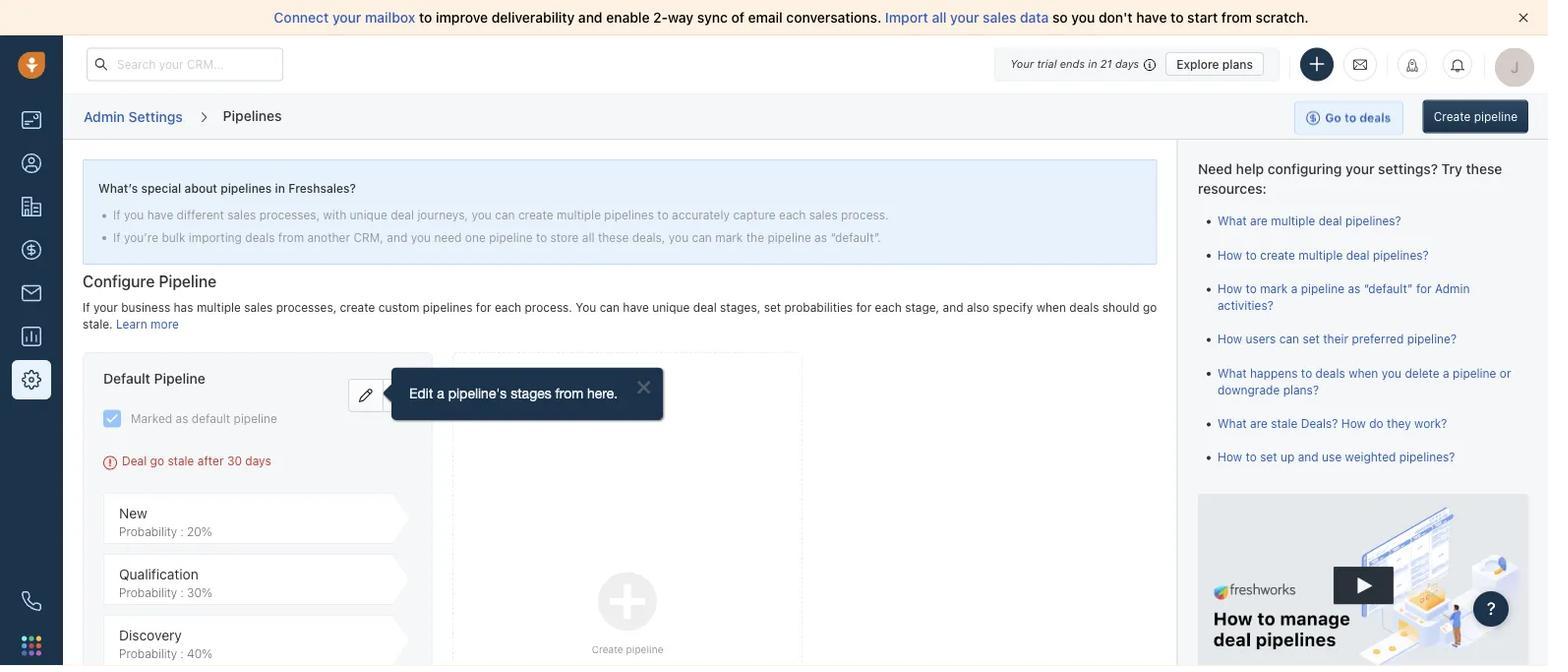 Task type: locate. For each thing, give the bounding box(es) containing it.
probability inside discovery probability : 40%
[[119, 647, 177, 661]]

2 horizontal spatial set
[[1303, 332, 1320, 346]]

your left settings?
[[1346, 161, 1375, 177]]

conversations.
[[787, 9, 882, 26]]

1 horizontal spatial a
[[1443, 366, 1450, 380]]

pipeline for default pipeline
[[154, 370, 206, 387]]

all inside if you have different sales processes, with unique deal journeys, you can create multiple pipelines to accurately capture each sales process. if you're bulk importing deals from another crm, and you need one pipeline to store all these deals, you can mark the pipeline as "default".
[[582, 230, 595, 244]]

mark left the
[[716, 230, 743, 244]]

0 vertical spatial have
[[1137, 9, 1168, 26]]

0 vertical spatial pipeline
[[159, 272, 217, 291]]

in left 21
[[1089, 58, 1098, 70]]

deals inside if your business has multiple sales processes, create custom pipelines for each process. you can have unique deal stages, set probabilities for each stage, and also specify when deals should go stale.
[[1070, 300, 1100, 314]]

process. up ""default"."
[[841, 208, 889, 222]]

set left the up
[[1260, 450, 1277, 464]]

stale for deals?
[[1271, 417, 1298, 430]]

0 vertical spatial these
[[1466, 161, 1503, 177]]

0 horizontal spatial unique
[[350, 208, 387, 222]]

1 vertical spatial if
[[113, 230, 121, 244]]

how for can
[[1218, 332, 1242, 346]]

processes, down freshsales?
[[259, 208, 320, 222]]

pipeline up has
[[159, 272, 217, 291]]

settings
[[129, 108, 183, 124]]

have right you
[[623, 300, 649, 314]]

0 vertical spatial probability
[[119, 525, 177, 539]]

and left enable
[[579, 9, 603, 26]]

as inside how to mark a pipeline as "default" for admin activities?
[[1348, 282, 1361, 295]]

admin inside how to mark a pipeline as "default" for admin activities?
[[1435, 282, 1470, 295]]

and right crm, at the left
[[387, 230, 408, 244]]

all
[[932, 9, 947, 26], [582, 230, 595, 244]]

30%
[[187, 586, 212, 600]]

you right deals,
[[669, 230, 689, 244]]

mark inside if you have different sales processes, with unique deal journeys, you can create multiple pipelines to accurately capture each sales process. if you're bulk importing deals from another crm, and you need one pipeline to store all these deals, you can mark the pipeline as "default".
[[716, 230, 743, 244]]

what down the resources:
[[1218, 214, 1247, 228]]

0 horizontal spatial process.
[[525, 300, 573, 314]]

what for what are multiple deal pipelines?
[[1218, 214, 1247, 228]]

0 horizontal spatial these
[[598, 230, 629, 244]]

as inside if you have different sales processes, with unique deal journeys, you can create multiple pipelines to accurately capture each sales process. if you're bulk importing deals from another crm, and you need one pipeline to store all these deals, you can mark the pipeline as "default".
[[815, 230, 828, 244]]

are for stale
[[1250, 417, 1268, 430]]

how inside how to mark a pipeline as "default" for admin activities?
[[1218, 282, 1242, 295]]

and left also at the top right
[[943, 300, 964, 314]]

1 vertical spatial as
[[1348, 282, 1361, 295]]

set inside if your business has multiple sales processes, create custom pipelines for each process. you can have unique deal stages, set probabilities for each stage, and also specify when deals should go stale.
[[764, 300, 781, 314]]

can inside if your business has multiple sales processes, create custom pipelines for each process. you can have unique deal stages, set probabilities for each stage, and also specify when deals should go stale.
[[600, 300, 620, 314]]

set right stages,
[[764, 300, 781, 314]]

process. inside if you have different sales processes, with unique deal journeys, you can create multiple pipelines to accurately capture each sales process. if you're bulk importing deals from another crm, and you need one pipeline to store all these deals, you can mark the pipeline as "default".
[[841, 208, 889, 222]]

0 vertical spatial process.
[[841, 208, 889, 222]]

how
[[1218, 248, 1242, 262], [1218, 282, 1242, 295], [1218, 332, 1242, 346], [1342, 417, 1366, 430], [1218, 450, 1242, 464]]

store
[[551, 230, 579, 244]]

create up the store
[[518, 208, 554, 222]]

: inside discovery probability : 40%
[[180, 647, 184, 661]]

20%
[[187, 525, 212, 539]]

1 horizontal spatial each
[[779, 208, 806, 222]]

what down downgrade
[[1218, 417, 1247, 430]]

0 horizontal spatial stale
[[168, 454, 194, 468]]

0 vertical spatial if
[[113, 208, 121, 222]]

1 vertical spatial a
[[1443, 366, 1450, 380]]

0 vertical spatial mark
[[716, 230, 743, 244]]

pipelines?
[[1346, 214, 1401, 228], [1373, 248, 1429, 262], [1400, 450, 1455, 464]]

marked
[[131, 412, 172, 425]]

0 vertical spatial days
[[1116, 58, 1140, 70]]

if
[[113, 208, 121, 222], [113, 230, 121, 244], [83, 300, 90, 314]]

: inside qualification probability : 30%
[[180, 586, 184, 600]]

3 what from the top
[[1218, 417, 1247, 430]]

pipelines? down work?
[[1400, 450, 1455, 464]]

0 vertical spatial stale
[[1271, 417, 1298, 430]]

unique
[[350, 208, 387, 222], [653, 300, 690, 314]]

2 vertical spatial set
[[1260, 450, 1277, 464]]

unique left stages,
[[653, 300, 690, 314]]

0 vertical spatial :
[[180, 525, 184, 539]]

0 vertical spatial deals
[[245, 230, 275, 244]]

1 horizontal spatial create
[[518, 208, 554, 222]]

deals up plans? in the right of the page
[[1316, 366, 1345, 380]]

2 probability from the top
[[119, 586, 177, 600]]

multiple inside if your business has multiple sales processes, create custom pipelines for each process. you can have unique deal stages, set probabilities for each stage, and also specify when deals should go stale.
[[197, 300, 241, 314]]

pipelines inside if your business has multiple sales processes, create custom pipelines for each process. you can have unique deal stages, set probabilities for each stage, and also specify when deals should go stale.
[[423, 300, 473, 314]]

deal left journeys,
[[391, 208, 414, 222]]

2 vertical spatial deals
[[1316, 366, 1345, 380]]

0 horizontal spatial create
[[592, 644, 623, 655]]

how users can set their preferred pipeline? link
[[1218, 332, 1457, 346]]

2 horizontal spatial as
[[1348, 282, 1361, 295]]

30
[[227, 454, 242, 468]]

1 horizontal spatial mark
[[1260, 282, 1288, 295]]

use
[[1322, 450, 1342, 464]]

probability for qualification
[[119, 586, 177, 600]]

1 vertical spatial pipelines?
[[1373, 248, 1429, 262]]

go right deal
[[150, 454, 164, 468]]

pipeline
[[1475, 110, 1518, 123], [489, 230, 533, 244], [768, 230, 812, 244], [1301, 282, 1345, 295], [1453, 366, 1497, 380], [234, 412, 277, 425], [626, 644, 664, 655]]

multiple right has
[[197, 300, 241, 314]]

when right "specify"
[[1037, 300, 1067, 314]]

have up bulk
[[147, 208, 173, 222]]

what are multiple deal pipelines? link
[[1218, 214, 1401, 228]]

pipeline for configure pipeline
[[159, 272, 217, 291]]

bulk
[[162, 230, 185, 244]]

admin left settings on the top of the page
[[84, 108, 125, 124]]

processes, inside if your business has multiple sales processes, create custom pipelines for each process. you can have unique deal stages, set probabilities for each stage, and also specify when deals should go stale.
[[276, 300, 337, 314]]

: left 40% at the left of the page
[[180, 647, 184, 661]]

sales up ""default"."
[[810, 208, 838, 222]]

you left need at the top left of page
[[411, 230, 431, 244]]

each left stage,
[[875, 300, 902, 314]]

2 horizontal spatial deals
[[1316, 366, 1345, 380]]

freshsales?
[[288, 182, 356, 195]]

learn more link
[[116, 317, 179, 331]]

1 horizontal spatial go
[[1143, 300, 1158, 314]]

1 vertical spatial create pipeline
[[592, 644, 664, 655]]

1 vertical spatial these
[[598, 230, 629, 244]]

these inside if you have different sales processes, with unique deal journeys, you can create multiple pipelines to accurately capture each sales process. if you're bulk importing deals from another crm, and you need one pipeline to store all these deals, you can mark the pipeline as "default".
[[598, 230, 629, 244]]

: for new
[[180, 525, 184, 539]]

what inside what happens to deals when you delete a pipeline or downgrade plans?
[[1218, 366, 1247, 380]]

: left the 20%
[[180, 525, 184, 539]]

create inside if you have different sales processes, with unique deal journeys, you can create multiple pipelines to accurately capture each sales process. if you're bulk importing deals from another crm, and you need one pipeline to store all these deals, you can mark the pipeline as "default".
[[518, 208, 554, 222]]

happens
[[1250, 366, 1298, 380]]

these left deals,
[[598, 230, 629, 244]]

1 horizontal spatial pipelines
[[423, 300, 473, 314]]

1 vertical spatial all
[[582, 230, 595, 244]]

0 vertical spatial what
[[1218, 214, 1247, 228]]

0 horizontal spatial create
[[340, 300, 375, 314]]

0 vertical spatial pipelines?
[[1346, 214, 1401, 228]]

as left ""default"."
[[815, 230, 828, 244]]

these right try
[[1466, 161, 1503, 177]]

what are stale deals? how do they work?
[[1218, 417, 1447, 430]]

admin settings link
[[83, 101, 184, 132]]

are down downgrade
[[1250, 417, 1268, 430]]

0 horizontal spatial when
[[1037, 300, 1067, 314]]

after
[[198, 454, 224, 468]]

for right probabilities
[[857, 300, 872, 314]]

1 vertical spatial create
[[592, 644, 623, 655]]

deals left should
[[1070, 300, 1100, 314]]

probability down discovery
[[119, 647, 177, 661]]

preferred
[[1352, 332, 1404, 346]]

from right start
[[1222, 9, 1253, 26]]

1 horizontal spatial deals
[[1070, 300, 1100, 314]]

a down how to create multiple deal pipelines? link on the right top of page
[[1291, 282, 1298, 295]]

2 what from the top
[[1218, 366, 1247, 380]]

resources:
[[1198, 180, 1267, 196]]

Search your CRM... text field
[[87, 48, 283, 81]]

1 horizontal spatial in
[[1089, 58, 1098, 70]]

each inside if you have different sales processes, with unique deal journeys, you can create multiple pipelines to accurately capture each sales process. if you're bulk importing deals from another crm, and you need one pipeline to store all these deals, you can mark the pipeline as "default".
[[779, 208, 806, 222]]

2 vertical spatial create
[[340, 300, 375, 314]]

a
[[1291, 282, 1298, 295], [1443, 366, 1450, 380]]

probability down new
[[119, 525, 177, 539]]

create
[[1434, 110, 1471, 123], [592, 644, 623, 655]]

each right capture
[[779, 208, 806, 222]]

1 vertical spatial have
[[147, 208, 173, 222]]

deal up the how to mark a pipeline as "default" for admin activities? link on the right top
[[1346, 248, 1370, 262]]

1 horizontal spatial from
[[1222, 9, 1253, 26]]

deals inside if you have different sales processes, with unique deal journeys, you can create multiple pipelines to accurately capture each sales process. if you're bulk importing deals from another crm, and you need one pipeline to store all these deals, you can mark the pipeline as "default".
[[245, 230, 275, 244]]

1 what from the top
[[1218, 214, 1247, 228]]

1 vertical spatial pipelines
[[605, 208, 654, 222]]

pipelines? down need help configuring your settings? try these resources:
[[1346, 214, 1401, 228]]

create
[[518, 208, 554, 222], [1260, 248, 1295, 262], [340, 300, 375, 314]]

how to mark a pipeline as "default" for admin activities?
[[1218, 282, 1470, 312]]

crm,
[[354, 230, 384, 244]]

if down what's
[[113, 208, 121, 222]]

what up downgrade
[[1218, 366, 1247, 380]]

40%
[[187, 647, 213, 661]]

from inside if you have different sales processes, with unique deal journeys, you can create multiple pipelines to accurately capture each sales process. if you're bulk importing deals from another crm, and you need one pipeline to store all these deals, you can mark the pipeline as "default".
[[278, 230, 304, 244]]

sales right has
[[244, 300, 273, 314]]

have inside if you have different sales processes, with unique deal journeys, you can create multiple pipelines to accurately capture each sales process. if you're bulk importing deals from another crm, and you need one pipeline to store all these deals, you can mark the pipeline as "default".
[[147, 208, 173, 222]]

2 horizontal spatial pipelines
[[605, 208, 654, 222]]

3 : from the top
[[180, 647, 184, 661]]

1 horizontal spatial create pipeline
[[1434, 110, 1518, 123]]

1 vertical spatial pipeline
[[154, 370, 206, 387]]

in
[[1089, 58, 1098, 70], [275, 182, 285, 195]]

1 vertical spatial are
[[1250, 417, 1268, 430]]

as left default
[[176, 412, 188, 425]]

a right the delete
[[1443, 366, 1450, 380]]

go right should
[[1143, 300, 1158, 314]]

mark
[[716, 230, 743, 244], [1260, 282, 1288, 295]]

probability inside qualification probability : 30%
[[119, 586, 177, 600]]

1 vertical spatial stale
[[168, 454, 194, 468]]

new probability : 20%
[[119, 505, 212, 539]]

as
[[815, 230, 828, 244], [1348, 282, 1361, 295], [176, 412, 188, 425]]

stale up the up
[[1271, 417, 1298, 430]]

you
[[576, 300, 597, 314]]

2 vertical spatial what
[[1218, 417, 1247, 430]]

0 horizontal spatial admin
[[84, 108, 125, 124]]

all right the store
[[582, 230, 595, 244]]

admin up pipeline?
[[1435, 282, 1470, 295]]

help
[[1236, 161, 1264, 177]]

1 probability from the top
[[119, 525, 177, 539]]

are down the resources:
[[1250, 214, 1268, 228]]

pipelines right about
[[221, 182, 272, 195]]

1 vertical spatial :
[[180, 586, 184, 600]]

1 vertical spatial probability
[[119, 586, 177, 600]]

you
[[1072, 9, 1096, 26], [124, 208, 144, 222], [472, 208, 492, 222], [411, 230, 431, 244], [669, 230, 689, 244], [1382, 366, 1402, 380]]

deals?
[[1301, 417, 1338, 430]]

if inside if your business has multiple sales processes, create custom pipelines for each process. you can have unique deal stages, set probabilities for each stage, and also specify when deals should go stale.
[[83, 300, 90, 314]]

start
[[1188, 9, 1218, 26]]

probability inside new probability : 20%
[[119, 525, 177, 539]]

and right the up
[[1298, 450, 1319, 464]]

1 are from the top
[[1250, 214, 1268, 228]]

0 vertical spatial processes,
[[259, 208, 320, 222]]

how for set
[[1218, 450, 1242, 464]]

are for multiple
[[1250, 214, 1268, 228]]

when
[[1037, 300, 1067, 314], [1349, 366, 1378, 380]]

can right you
[[600, 300, 620, 314]]

0 vertical spatial unique
[[350, 208, 387, 222]]

1 : from the top
[[180, 525, 184, 539]]

1 vertical spatial admin
[[1435, 282, 1470, 295]]

1 vertical spatial in
[[275, 182, 285, 195]]

phone image
[[22, 591, 41, 611]]

to
[[419, 9, 432, 26], [1171, 9, 1184, 26], [658, 208, 669, 222], [536, 230, 547, 244], [1246, 248, 1257, 262], [1246, 282, 1257, 295], [1301, 366, 1312, 380], [1246, 450, 1257, 464]]

what for what happens to deals when you delete a pipeline or downgrade plans?
[[1218, 366, 1247, 380]]

how to create multiple deal pipelines?
[[1218, 248, 1429, 262]]

0 horizontal spatial as
[[176, 412, 188, 425]]

1 horizontal spatial stale
[[1271, 417, 1298, 430]]

process. left you
[[525, 300, 573, 314]]

1 vertical spatial create
[[1260, 248, 1295, 262]]

create pipeline
[[1434, 110, 1518, 123], [592, 644, 664, 655]]

for down one
[[476, 300, 492, 314]]

0 vertical spatial as
[[815, 230, 828, 244]]

0 horizontal spatial set
[[764, 300, 781, 314]]

1 horizontal spatial admin
[[1435, 282, 1470, 295]]

pipelines up deals,
[[605, 208, 654, 222]]

pipeline
[[159, 272, 217, 291], [154, 370, 206, 387]]

pipelines right custom
[[423, 300, 473, 314]]

1 vertical spatial mark
[[1260, 282, 1288, 295]]

mark up activities?
[[1260, 282, 1288, 295]]

0 horizontal spatial from
[[278, 230, 304, 244]]

admin inside admin settings "link"
[[84, 108, 125, 124]]

deals right importing
[[245, 230, 275, 244]]

: for discovery
[[180, 647, 184, 661]]

scratch.
[[1256, 9, 1309, 26]]

from left another
[[278, 230, 304, 244]]

each left you
[[495, 300, 522, 314]]

plans?
[[1283, 383, 1319, 397]]

and
[[579, 9, 603, 26], [387, 230, 408, 244], [943, 300, 964, 314], [1298, 450, 1319, 464]]

processes, inside if you have different sales processes, with unique deal journeys, you can create multiple pipelines to accurately capture each sales process. if you're bulk importing deals from another crm, and you need one pipeline to store all these deals, you can mark the pipeline as "default".
[[259, 208, 320, 222]]

0 horizontal spatial mark
[[716, 230, 743, 244]]

2 vertical spatial probability
[[119, 647, 177, 661]]

as left "default"
[[1348, 282, 1361, 295]]

: for qualification
[[180, 586, 184, 600]]

and inside if your business has multiple sales processes, create custom pipelines for each process. you can have unique deal stages, set probabilities for each stage, and also specify when deals should go stale.
[[943, 300, 964, 314]]

: left 30%
[[180, 586, 184, 600]]

set left their
[[1303, 332, 1320, 346]]

1 vertical spatial unique
[[653, 300, 690, 314]]

have right don't
[[1137, 9, 1168, 26]]

3 probability from the top
[[119, 647, 177, 661]]

admin
[[84, 108, 125, 124], [1435, 282, 1470, 295]]

1 horizontal spatial process.
[[841, 208, 889, 222]]

default
[[192, 412, 230, 425]]

1 horizontal spatial have
[[623, 300, 649, 314]]

new
[[119, 505, 147, 522]]

create left custom
[[340, 300, 375, 314]]

deal left stages,
[[694, 300, 717, 314]]

probability for discovery
[[119, 647, 177, 661]]

create pipeline inside button
[[1434, 110, 1518, 123]]

if up 'stale.'
[[83, 300, 90, 314]]

specify
[[993, 300, 1034, 314]]

default
[[103, 370, 150, 387]]

0 vertical spatial create
[[518, 208, 554, 222]]

create down what are multiple deal pipelines?
[[1260, 248, 1295, 262]]

explore plans
[[1177, 57, 1254, 71]]

if you have different sales processes, with unique deal journeys, you can create multiple pipelines to accurately capture each sales process. if you're bulk importing deals from another crm, and you need one pipeline to store all these deals, you can mark the pipeline as "default".
[[113, 208, 889, 244]]

1 horizontal spatial unique
[[653, 300, 690, 314]]

you right so
[[1072, 9, 1096, 26]]

stale left after
[[168, 454, 194, 468]]

pipelines? up "default"
[[1373, 248, 1429, 262]]

1 vertical spatial from
[[278, 230, 304, 244]]

1 horizontal spatial create
[[1434, 110, 1471, 123]]

days right 30
[[245, 454, 271, 468]]

you're
[[124, 230, 159, 244]]

downgrade
[[1218, 383, 1280, 397]]

another
[[307, 230, 350, 244]]

1 horizontal spatial all
[[932, 9, 947, 26]]

0 horizontal spatial have
[[147, 208, 173, 222]]

set
[[764, 300, 781, 314], [1303, 332, 1320, 346], [1260, 450, 1277, 464]]

0 horizontal spatial create pipeline
[[592, 644, 664, 655]]

probability down qualification
[[119, 586, 177, 600]]

2 vertical spatial :
[[180, 647, 184, 661]]

1 horizontal spatial these
[[1466, 161, 1503, 177]]

you left the delete
[[1382, 366, 1402, 380]]

2 vertical spatial if
[[83, 300, 90, 314]]

your up 'stale.'
[[93, 300, 118, 314]]

pipelines
[[221, 182, 272, 195], [605, 208, 654, 222], [423, 300, 473, 314]]

processes, down another
[[276, 300, 337, 314]]

pipeline up marked as default pipeline
[[154, 370, 206, 387]]

do
[[1369, 417, 1384, 430]]

: inside new probability : 20%
[[180, 525, 184, 539]]

0 horizontal spatial all
[[582, 230, 595, 244]]

what for what are stale deals? how do they work?
[[1218, 417, 1247, 430]]

what's special about pipelines in freshsales?
[[98, 182, 356, 195]]

0 vertical spatial are
[[1250, 214, 1268, 228]]

unique up crm, at the left
[[350, 208, 387, 222]]

2 : from the top
[[180, 586, 184, 600]]

1 vertical spatial processes,
[[276, 300, 337, 314]]

"default"
[[1364, 282, 1413, 295]]

multiple up the store
[[557, 208, 601, 222]]

send email image
[[1354, 56, 1368, 73]]

2 vertical spatial pipelines
[[423, 300, 473, 314]]

0 horizontal spatial for
[[476, 300, 492, 314]]

days right 21
[[1116, 58, 1140, 70]]

2 horizontal spatial each
[[875, 300, 902, 314]]

probability
[[119, 525, 177, 539], [119, 586, 177, 600], [119, 647, 177, 661]]

process.
[[841, 208, 889, 222], [525, 300, 573, 314]]

to inside how to mark a pipeline as "default" for admin activities?
[[1246, 282, 1257, 295]]

multiple up how to create multiple deal pipelines? link on the right top of page
[[1271, 214, 1315, 228]]

0 vertical spatial create pipeline
[[1434, 110, 1518, 123]]

in left freshsales?
[[275, 182, 285, 195]]

sales
[[983, 9, 1017, 26], [228, 208, 256, 222], [810, 208, 838, 222], [244, 300, 273, 314]]

all right import
[[932, 9, 947, 26]]

2 are from the top
[[1250, 417, 1268, 430]]

for right "default"
[[1416, 282, 1432, 295]]

when down preferred
[[1349, 366, 1378, 380]]

pipeline inside button
[[1475, 110, 1518, 123]]

importing
[[189, 230, 242, 244]]

1 vertical spatial days
[[245, 454, 271, 468]]



Task type: vqa. For each thing, say whether or not it's contained in the screenshot.
Spector Calista (sample) link
no



Task type: describe. For each thing, give the bounding box(es) containing it.
stages,
[[720, 300, 761, 314]]

learn
[[116, 317, 147, 331]]

have inside if your business has multiple sales processes, create custom pipelines for each process. you can have unique deal stages, set probabilities for each stage, and also specify when deals should go stale.
[[623, 300, 649, 314]]

special
[[141, 182, 181, 195]]

qualification probability : 30%
[[119, 566, 212, 600]]

plans
[[1223, 57, 1254, 71]]

delete
[[1405, 366, 1440, 380]]

if your business has multiple sales processes, create custom pipelines for each process. you can have unique deal stages, set probabilities for each stage, and also specify when deals should go stale.
[[83, 300, 1158, 331]]

pipeline?
[[1407, 332, 1457, 346]]

marked as default pipeline
[[131, 412, 277, 425]]

2 horizontal spatial create
[[1260, 248, 1295, 262]]

deal inside if your business has multiple sales processes, create custom pipelines for each process. you can have unique deal stages, set probabilities for each stage, and also specify when deals should go stale.
[[694, 300, 717, 314]]

qualification
[[119, 566, 199, 583]]

1 vertical spatial set
[[1303, 332, 1320, 346]]

improve
[[436, 9, 488, 26]]

go inside if your business has multiple sales processes, create custom pipelines for each process. you can have unique deal stages, set probabilities for each stage, and also specify when deals should go stale.
[[1143, 300, 1158, 314]]

or
[[1500, 366, 1511, 380]]

need
[[1198, 161, 1233, 177]]

create pipeline button
[[1424, 100, 1529, 133]]

about
[[185, 182, 217, 195]]

try
[[1442, 161, 1463, 177]]

activities?
[[1218, 299, 1274, 312]]

pipeline inside what happens to deals when you delete a pipeline or downgrade plans?
[[1453, 366, 1497, 380]]

configure pipeline
[[83, 272, 217, 291]]

how users can set their preferred pipeline?
[[1218, 332, 1457, 346]]

unique inside if you have different sales processes, with unique deal journeys, you can create multiple pipelines to accurately capture each sales process. if you're bulk importing deals from another crm, and you need one pipeline to store all these deals, you can mark the pipeline as "default".
[[350, 208, 387, 222]]

of
[[732, 9, 745, 26]]

trial
[[1038, 58, 1057, 70]]

process. inside if your business has multiple sales processes, create custom pipelines for each process. you can have unique deal stages, set probabilities for each stage, and also specify when deals should go stale.
[[525, 300, 573, 314]]

users
[[1246, 332, 1276, 346]]

default pipeline
[[103, 370, 206, 387]]

1 horizontal spatial set
[[1260, 450, 1277, 464]]

can right users
[[1279, 332, 1299, 346]]

connect
[[274, 9, 329, 26]]

what happens to deals when you delete a pipeline or downgrade plans?
[[1218, 366, 1511, 397]]

phone element
[[12, 582, 51, 621]]

your trial ends in 21 days
[[1011, 58, 1140, 70]]

freshworks switcher image
[[22, 636, 41, 656]]

email
[[748, 9, 783, 26]]

21
[[1101, 58, 1113, 70]]

explore plans link
[[1166, 52, 1264, 76]]

2 horizontal spatial have
[[1137, 9, 1168, 26]]

to inside what happens to deals when you delete a pipeline or downgrade plans?
[[1301, 366, 1312, 380]]

different
[[177, 208, 224, 222]]

if for you
[[113, 208, 121, 222]]

connect your mailbox link
[[274, 9, 419, 26]]

probability for new
[[119, 525, 177, 539]]

weighted
[[1345, 450, 1396, 464]]

sales inside if your business has multiple sales processes, create custom pipelines for each process. you can have unique deal stages, set probabilities for each stage, and also specify when deals should go stale.
[[244, 300, 273, 314]]

your inside need help configuring your settings? try these resources:
[[1346, 161, 1375, 177]]

has
[[174, 300, 193, 314]]

what are stale deals? how do they work? link
[[1218, 417, 1447, 430]]

these inside need help configuring your settings? try these resources:
[[1466, 161, 1503, 177]]

discovery probability : 40%
[[119, 627, 213, 661]]

work?
[[1415, 417, 1447, 430]]

how to set up and use weighted pipelines? link
[[1218, 450, 1455, 464]]

days for your trial ends in 21 days
[[1116, 58, 1140, 70]]

unique inside if your business has multiple sales processes, create custom pipelines for each process. you can have unique deal stages, set probabilities for each stage, and also specify when deals should go stale.
[[653, 300, 690, 314]]

2-
[[654, 9, 668, 26]]

a inside what happens to deals when you delete a pipeline or downgrade plans?
[[1443, 366, 1450, 380]]

0 vertical spatial in
[[1089, 58, 1098, 70]]

capture
[[733, 208, 776, 222]]

discovery
[[119, 627, 182, 644]]

pipelines
[[223, 107, 282, 123]]

your inside if your business has multiple sales processes, create custom pipelines for each process. you can have unique deal stages, set probabilities for each stage, and also specify when deals should go stale.
[[93, 300, 118, 314]]

one
[[465, 230, 486, 244]]

how to create multiple deal pipelines? link
[[1218, 248, 1429, 262]]

pipelines inside if you have different sales processes, with unique deal journeys, you can create multiple pipelines to accurately capture each sales process. if you're bulk importing deals from another crm, and you need one pipeline to store all these deals, you can mark the pipeline as "default".
[[605, 208, 654, 222]]

can down 'accurately'
[[692, 230, 712, 244]]

data
[[1020, 9, 1049, 26]]

2 vertical spatial pipelines?
[[1400, 450, 1455, 464]]

connect your mailbox to improve deliverability and enable 2-way sync of email conversations. import all your sales data so you don't have to start from scratch.
[[274, 9, 1309, 26]]

sales left data
[[983, 9, 1017, 26]]

you up you're
[[124, 208, 144, 222]]

enable
[[606, 9, 650, 26]]

business
[[121, 300, 170, 314]]

2 vertical spatial as
[[176, 412, 188, 425]]

close image
[[1519, 13, 1529, 23]]

days for deal go stale after 30 days
[[245, 454, 271, 468]]

configure
[[83, 272, 155, 291]]

what's new image
[[1406, 59, 1420, 72]]

what are multiple deal pipelines?
[[1218, 214, 1401, 228]]

configuring
[[1268, 161, 1342, 177]]

custom
[[379, 300, 420, 314]]

create pipeline link
[[454, 353, 802, 666]]

hotspot (open by clicking or pressing space/enter) alert dialog
[[377, 368, 674, 425]]

up
[[1281, 450, 1295, 464]]

your right import
[[951, 9, 980, 26]]

what's
[[98, 182, 138, 195]]

multiple down what are multiple deal pipelines?
[[1299, 248, 1343, 262]]

how for create
[[1218, 248, 1242, 262]]

import all your sales data link
[[886, 9, 1053, 26]]

create inside button
[[1434, 110, 1471, 123]]

how to mark a pipeline as "default" for admin activities? link
[[1218, 282, 1470, 312]]

should
[[1103, 300, 1140, 314]]

deal inside if you have different sales processes, with unique deal journeys, you can create multiple pipelines to accurately capture each sales process. if you're bulk importing deals from another crm, and you need one pipeline to store all these deals, you can mark the pipeline as "default".
[[391, 208, 414, 222]]

how for mark
[[1218, 282, 1242, 295]]

if for your
[[83, 300, 90, 314]]

you inside what happens to deals when you delete a pipeline or downgrade plans?
[[1382, 366, 1402, 380]]

multiple inside if you have different sales processes, with unique deal journeys, you can create multiple pipelines to accurately capture each sales process. if you're bulk importing deals from another crm, and you need one pipeline to store all these deals, you can mark the pipeline as "default".
[[557, 208, 601, 222]]

and inside if you have different sales processes, with unique deal journeys, you can create multiple pipelines to accurately capture each sales process. if you're bulk importing deals from another crm, and you need one pipeline to store all these deals, you can mark the pipeline as "default".
[[387, 230, 408, 244]]

for inside how to mark a pipeline as "default" for admin activities?
[[1416, 282, 1432, 295]]

your left 'mailbox'
[[333, 9, 362, 26]]

0 vertical spatial from
[[1222, 9, 1253, 26]]

deliverability
[[492, 9, 575, 26]]

need help configuring your settings? try these resources:
[[1198, 161, 1503, 196]]

mailbox
[[365, 9, 416, 26]]

stale for after
[[168, 454, 194, 468]]

deals,
[[632, 230, 666, 244]]

journeys,
[[418, 208, 468, 222]]

your
[[1011, 58, 1034, 70]]

0 horizontal spatial pipelines
[[221, 182, 272, 195]]

when inside what happens to deals when you delete a pipeline or downgrade plans?
[[1349, 366, 1378, 380]]

when inside if your business has multiple sales processes, create custom pipelines for each process. you can have unique deal stages, set probabilities for each stage, and also specify when deals should go stale.
[[1037, 300, 1067, 314]]

create inside if your business has multiple sales processes, create custom pipelines for each process. you can have unique deal stages, set probabilities for each stage, and also specify when deals should go stale.
[[340, 300, 375, 314]]

learn more
[[116, 317, 179, 331]]

how to set up and use weighted pipelines?
[[1218, 450, 1455, 464]]

pipeline inside how to mark a pipeline as "default" for admin activities?
[[1301, 282, 1345, 295]]

sales down what's special about pipelines in freshsales?
[[228, 208, 256, 222]]

with
[[323, 208, 347, 222]]

the
[[747, 230, 765, 244]]

can right journeys,
[[495, 208, 515, 222]]

probabilities
[[785, 300, 853, 314]]

0 horizontal spatial each
[[495, 300, 522, 314]]

deals inside what happens to deals when you delete a pipeline or downgrade plans?
[[1316, 366, 1345, 380]]

need
[[434, 230, 462, 244]]

0 horizontal spatial go
[[150, 454, 164, 468]]

import
[[886, 9, 929, 26]]

a inside how to mark a pipeline as "default" for admin activities?
[[1291, 282, 1298, 295]]

explore
[[1177, 57, 1220, 71]]

you up one
[[472, 208, 492, 222]]

mark inside how to mark a pipeline as "default" for admin activities?
[[1260, 282, 1288, 295]]

1 horizontal spatial for
[[857, 300, 872, 314]]

0 horizontal spatial in
[[275, 182, 285, 195]]

don't
[[1099, 9, 1133, 26]]

0 vertical spatial all
[[932, 9, 947, 26]]

accurately
[[672, 208, 730, 222]]

deal up how to create multiple deal pipelines? link on the right top of page
[[1319, 214, 1342, 228]]

stage,
[[906, 300, 940, 314]]

admin settings
[[84, 108, 183, 124]]



